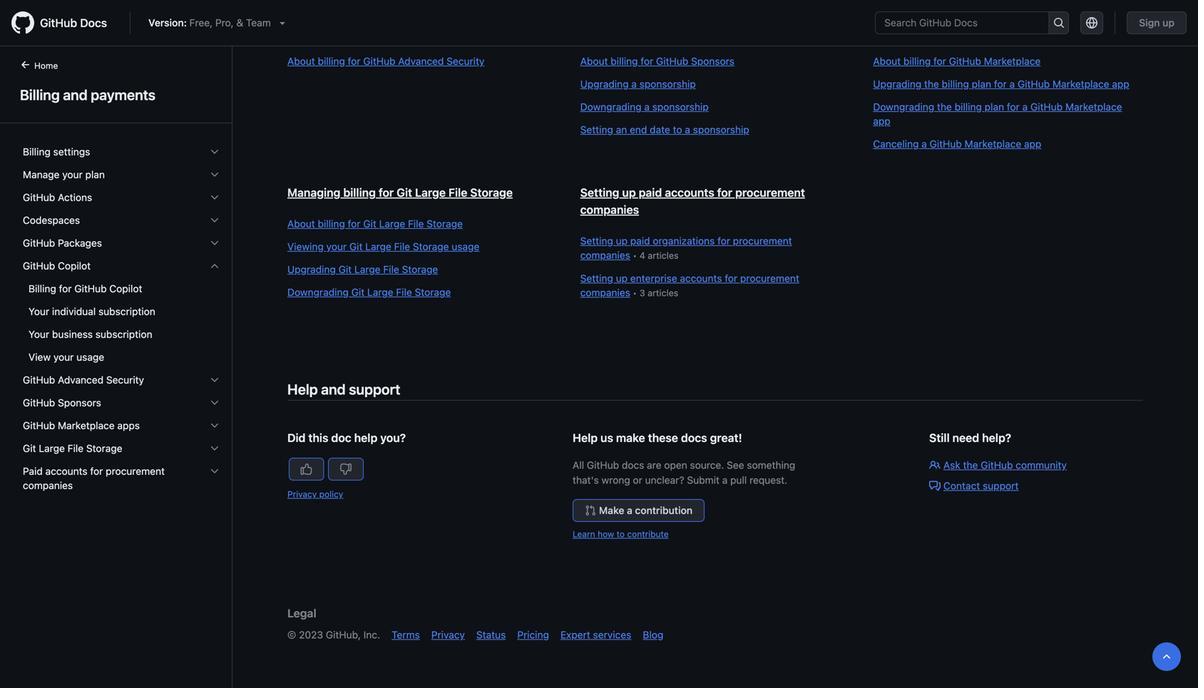 Task type: describe. For each thing, give the bounding box(es) containing it.
billing for about billing for git large file storage
[[318, 218, 345, 230]]

large up viewing your git large file storage usage
[[379, 218, 405, 230]]

github actions
[[23, 191, 92, 203]]

sc 9kayk9 0 image for codespaces
[[209, 215, 220, 226]]

a up downgrading a sponsorship
[[631, 78, 637, 90]]

the for downgrading
[[937, 101, 952, 113]]

git up 'upgrading git large file storage'
[[349, 241, 363, 252]]

setting up enterprise accounts for procurement companies
[[580, 272, 799, 298]]

upgrading the billing plan for a github marketplace app link
[[873, 77, 1138, 91]]

upgrading for about billing for github advanced security
[[580, 78, 629, 90]]

doc
[[331, 431, 351, 445]]

viewing your git large file storage usage link
[[287, 240, 552, 254]]

github advanced security
[[23, 374, 144, 386]]

paid for accounts
[[639, 186, 662, 199]]

up for setting up enterprise accounts for procurement companies
[[616, 272, 628, 284]]

accounts for paid
[[665, 186, 714, 199]]

upgrading the billing plan for a github marketplace app
[[873, 78, 1130, 90]]

git up downgrading git large file storage
[[339, 264, 352, 275]]

github inside downgrading the billing plan for a github marketplace app
[[1031, 101, 1063, 113]]

contribute
[[627, 529, 669, 539]]

billing and payments link
[[17, 84, 215, 106]]

the for upgrading
[[924, 78, 939, 90]]

accounts inside the paid accounts for procurement companies
[[45, 465, 87, 477]]

github packages
[[23, 237, 102, 249]]

blog link
[[643, 629, 663, 641]]

billing and payments
[[20, 86, 156, 103]]

help us make these docs great!
[[573, 431, 742, 445]]

github inside 'dropdown button'
[[23, 260, 55, 272]]

select language: current language is english image
[[1086, 17, 1098, 29]]

billing for billing and payments
[[20, 86, 60, 103]]

to inside 'link'
[[673, 124, 682, 136]]

did this doc help you? option group
[[287, 458, 484, 481]]

your for manage
[[62, 169, 83, 180]]

viewing your git large file storage usage
[[287, 241, 479, 252]]

triangle down image
[[277, 17, 288, 29]]

home
[[34, 61, 58, 71]]

all
[[573, 459, 584, 471]]

manage
[[23, 169, 60, 180]]

request.
[[750, 474, 787, 486]]

about billing for github sponsors link
[[580, 54, 845, 68]]

pro,
[[215, 17, 234, 29]]

large up about billing for git large file storage link
[[415, 186, 446, 199]]

0 horizontal spatial upgrading
[[287, 264, 336, 275]]

github actions button
[[17, 186, 226, 209]]

did this doc help you?
[[287, 431, 406, 445]]

downgrading for managing billing for github marketplace apps
[[873, 101, 934, 113]]

downgrading for about billing for github advanced security
[[580, 101, 642, 113]]

see
[[727, 459, 744, 471]]

setting up paid organizations for procurement companies
[[580, 235, 792, 261]]

Search GitHub Docs search field
[[876, 12, 1049, 34]]

usage inside billing and payments element
[[76, 351, 104, 363]]

billing and payments element
[[0, 58, 233, 687]]

search image
[[1053, 17, 1065, 29]]

a inside downgrading the billing plan for a github marketplace app
[[1022, 101, 1028, 113]]

all github docs are open source. see something that's wrong or unclear? submit a pull request.
[[573, 459, 795, 486]]

team
[[246, 17, 271, 29]]

actions
[[58, 191, 92, 203]]

this
[[308, 431, 328, 445]]

submit
[[687, 474, 720, 486]]

you?
[[380, 431, 406, 445]]

billing settings
[[23, 146, 90, 158]]

companies for setting up paid organizations for procurement companies
[[580, 249, 630, 261]]

procurement for setting up paid organizations for procurement companies
[[733, 235, 792, 247]]

downgrading inside downgrading git large file storage link
[[287, 286, 349, 298]]

scroll to top image
[[1161, 651, 1173, 663]]

paid for organizations
[[630, 235, 650, 247]]

companies for setting up paid accounts for procurement companies
[[580, 203, 639, 216]]

procurement inside the paid accounts for procurement companies
[[106, 465, 165, 477]]

did
[[287, 431, 306, 445]]

help for help us make these docs great!
[[573, 431, 598, 445]]

• for enterprise
[[633, 288, 637, 298]]

privacy for privacy
[[431, 629, 465, 641]]

pricing link
[[517, 629, 549, 641]]

how
[[598, 529, 614, 539]]

4
[[640, 250, 645, 261]]

upgrading a sponsorship
[[580, 78, 696, 90]]

blog
[[643, 629, 663, 641]]

business
[[52, 328, 93, 340]]

version: free, pro, & team
[[148, 17, 271, 29]]

setting an end date to a sponsorship
[[580, 124, 749, 136]]

for inside "setting up paid organizations for procurement companies"
[[718, 235, 730, 247]]

your for your individual subscription
[[29, 306, 49, 317]]

great!
[[710, 431, 742, 445]]

your for your business subscription
[[29, 328, 49, 340]]

a up end
[[644, 101, 650, 113]]

canceling a github marketplace app link
[[873, 137, 1138, 151]]

plan for upgrading
[[972, 78, 991, 90]]

large down about billing for git large file storage
[[365, 241, 391, 252]]

your individual subscription link
[[17, 300, 226, 323]]

github,
[[326, 629, 361, 641]]

about billing for github marketplace
[[873, 55, 1041, 67]]

setting up paid accounts for procurement companies
[[580, 186, 805, 216]]

file down viewing your git large file storage usage
[[383, 264, 399, 275]]

a right the canceling
[[922, 138, 927, 150]]

view your usage
[[29, 351, 104, 363]]

managing for managing billing for git large file storage
[[287, 186, 340, 199]]

1 horizontal spatial app
[[1024, 138, 1042, 150]]

articles for paid
[[648, 250, 679, 261]]

sponsorship inside 'link'
[[693, 124, 749, 136]]

about billing for github marketplace link
[[873, 54, 1138, 68]]

view
[[29, 351, 51, 363]]

docs inside all github docs are open source. see something that's wrong or unclear? submit a pull request.
[[622, 459, 644, 471]]

codespaces button
[[17, 209, 226, 232]]

setting for setting an end date to a sponsorship
[[580, 124, 613, 136]]

sc 9kayk9 0 image for github actions
[[209, 192, 220, 203]]

make a contribution link
[[573, 499, 705, 522]]

sc 9kayk9 0 image for github copilot
[[209, 260, 220, 272]]

the for ask
[[963, 459, 978, 471]]

github advanced security button
[[17, 369, 226, 392]]

manage your plan button
[[17, 163, 226, 186]]

organizations
[[653, 235, 715, 247]]

managing for managing billing for github marketplace apps
[[873, 23, 926, 37]]

individual
[[52, 306, 96, 317]]

view your usage link
[[17, 346, 226, 369]]

file down 'upgrading git large file storage' link at the top
[[396, 286, 412, 298]]

large inside 'dropdown button'
[[39, 443, 65, 454]]

about billing for git large file storage
[[287, 218, 463, 230]]

git up about billing for git large file storage link
[[397, 186, 412, 199]]

for inside the setting up enterprise accounts for procurement companies
[[725, 272, 738, 284]]

contact
[[944, 480, 980, 492]]

about for managing billing for git large file storage
[[287, 218, 315, 230]]

expert services
[[561, 629, 631, 641]]

setting an end date to a sponsorship link
[[580, 123, 845, 137]]

large down 'upgrading git large file storage'
[[367, 286, 393, 298]]

free,
[[189, 17, 213, 29]]

sc 9kayk9 0 image for paid accounts for procurement companies
[[209, 466, 220, 477]]

are
[[647, 459, 662, 471]]

settings
[[53, 146, 90, 158]]

downgrading the billing plan for a github marketplace app link
[[873, 100, 1138, 128]]

unclear?
[[645, 474, 684, 486]]

a inside 'link'
[[685, 124, 690, 136]]

1 horizontal spatial security
[[447, 55, 485, 67]]

expert
[[561, 629, 590, 641]]

git large file storage button
[[17, 437, 226, 460]]

about billing for github advanced security link
[[287, 54, 552, 68]]

storage inside 'dropdown button'
[[86, 443, 122, 454]]

• 3 articles
[[630, 288, 679, 298]]

sc 9kayk9 0 image for github sponsors
[[209, 397, 220, 409]]

and for billing
[[63, 86, 88, 103]]

github inside all github docs are open source. see something that's wrong or unclear? submit a pull request.
[[587, 459, 619, 471]]

date
[[650, 124, 670, 136]]

packages
[[58, 237, 102, 249]]

file up viewing your git large file storage usage link on the top of the page
[[408, 218, 424, 230]]

sc 9kayk9 0 image for git large file storage
[[209, 443, 220, 454]]

billing for about billing for github sponsors
[[611, 55, 638, 67]]

paid accounts for procurement companies button
[[17, 460, 226, 497]]

subscription for your business subscription
[[95, 328, 152, 340]]

ask the github community
[[944, 459, 1067, 471]]

up for sign up
[[1163, 17, 1175, 29]]

sponsorship for downgrading a sponsorship
[[652, 101, 709, 113]]

upgrading git large file storage
[[287, 264, 438, 275]]

0 vertical spatial apps
[[1093, 23, 1119, 37]]

downgrading git large file storage
[[287, 286, 451, 298]]

app for upgrading the billing plan for a github marketplace app
[[1112, 78, 1130, 90]]

make
[[599, 505, 624, 516]]



Task type: vqa. For each thing, say whether or not it's contained in the screenshot.
leftmost single
no



Task type: locate. For each thing, give the bounding box(es) containing it.
a down about billing for github marketplace link
[[1010, 78, 1015, 90]]

0 horizontal spatial copilot
[[58, 260, 91, 272]]

1 vertical spatial copilot
[[109, 283, 142, 295]]

0 vertical spatial app
[[1112, 78, 1130, 90]]

1 horizontal spatial help
[[573, 431, 598, 445]]

plan down upgrading the billing plan for a github marketplace app
[[985, 101, 1004, 113]]

copilot inside 'dropdown button'
[[58, 260, 91, 272]]

a right "make"
[[627, 505, 632, 516]]

managing up the viewing
[[287, 186, 340, 199]]

1 vertical spatial plan
[[985, 101, 1004, 113]]

github sponsors
[[23, 397, 101, 409]]

1 vertical spatial security
[[106, 374, 144, 386]]

procurement inside setting up paid accounts for procurement companies
[[735, 186, 805, 199]]

expert services link
[[561, 629, 631, 641]]

0 vertical spatial accounts
[[665, 186, 714, 199]]

paid inside setting up paid accounts for procurement companies
[[639, 186, 662, 199]]

companies for setting up enterprise accounts for procurement companies
[[580, 287, 630, 298]]

sponsorship down the about billing for github sponsors
[[640, 78, 696, 90]]

1 vertical spatial billing
[[23, 146, 51, 158]]

5 sc 9kayk9 0 image from the top
[[209, 466, 220, 477]]

3 setting from the top
[[580, 235, 613, 247]]

marketplace inside downgrading the billing plan for a github marketplace app
[[1065, 101, 1122, 113]]

a inside all github docs are open source. see something that's wrong or unclear? submit a pull request.
[[722, 474, 728, 486]]

about for about billing for github advanced security
[[580, 55, 608, 67]]

0 vertical spatial advanced
[[398, 55, 444, 67]]

for inside setting up paid accounts for procurement companies
[[717, 186, 733, 199]]

to right date
[[673, 124, 682, 136]]

2 articles from the top
[[648, 288, 679, 298]]

upgrading for managing billing for github marketplace apps
[[873, 78, 922, 90]]

0 horizontal spatial downgrading
[[287, 286, 349, 298]]

procurement
[[735, 186, 805, 199], [733, 235, 792, 247], [740, 272, 799, 284], [106, 465, 165, 477]]

sc 9kayk9 0 image for github packages
[[209, 238, 220, 249]]

billing for billing for github copilot
[[29, 283, 56, 295]]

billing
[[929, 23, 962, 37], [318, 55, 345, 67], [611, 55, 638, 67], [904, 55, 931, 67], [942, 78, 969, 90], [955, 101, 982, 113], [343, 186, 376, 199], [318, 218, 345, 230]]

github sponsors button
[[17, 392, 226, 414]]

articles down enterprise
[[648, 288, 679, 298]]

1 github copilot element from the top
[[11, 255, 232, 369]]

support up help
[[349, 381, 400, 398]]

subscription for your individual subscription
[[98, 306, 155, 317]]

0 horizontal spatial privacy
[[287, 489, 317, 499]]

plan
[[972, 78, 991, 90], [985, 101, 1004, 113], [85, 169, 105, 180]]

privacy policy
[[287, 489, 343, 499]]

advanced
[[398, 55, 444, 67], [58, 374, 103, 386]]

your left individual
[[29, 306, 49, 317]]

1 horizontal spatial and
[[321, 381, 346, 398]]

1 vertical spatial privacy
[[431, 629, 465, 641]]

3 sc 9kayk9 0 image from the top
[[209, 420, 220, 431]]

still
[[929, 431, 950, 445]]

1 vertical spatial usage
[[76, 351, 104, 363]]

marketplace inside dropdown button
[[58, 420, 115, 431]]

sc 9kayk9 0 image inside github copilot 'dropdown button'
[[209, 260, 220, 272]]

up for setting up paid organizations for procurement companies
[[616, 235, 628, 247]]

setting for setting up paid organizations for procurement companies
[[580, 235, 613, 247]]

1 vertical spatial your
[[326, 241, 347, 252]]

sc 9kayk9 0 image inside github marketplace apps dropdown button
[[209, 420, 220, 431]]

subscription down the billing for github copilot link
[[98, 306, 155, 317]]

support
[[349, 381, 400, 398], [983, 480, 1019, 492]]

billing for about billing for github marketplace
[[904, 55, 931, 67]]

1 vertical spatial paid
[[630, 235, 650, 247]]

1 vertical spatial and
[[321, 381, 346, 398]]

help and support
[[287, 381, 400, 398]]

up inside setting up paid accounts for procurement companies
[[622, 186, 636, 199]]

downgrading up the an at the top right
[[580, 101, 642, 113]]

1 horizontal spatial advanced
[[398, 55, 444, 67]]

make a contribution
[[599, 505, 693, 516]]

github docs
[[40, 16, 107, 30]]

the up canceling a github marketplace app
[[937, 101, 952, 113]]

sc 9kayk9 0 image inside manage your plan "dropdown button"
[[209, 169, 220, 180]]

github copilot element containing billing for github copilot
[[11, 277, 232, 369]]

1 horizontal spatial sponsors
[[691, 55, 735, 67]]

None search field
[[875, 11, 1069, 34]]

your inside "link"
[[29, 306, 49, 317]]

downgrading inside downgrading the billing plan for a github marketplace app
[[873, 101, 934, 113]]

privacy for privacy policy
[[287, 489, 317, 499]]

your business subscription link
[[17, 323, 226, 346]]

up
[[1163, 17, 1175, 29], [622, 186, 636, 199], [616, 235, 628, 247], [616, 272, 628, 284]]

2 sc 9kayk9 0 image from the top
[[209, 192, 220, 203]]

1 vertical spatial support
[[983, 480, 1019, 492]]

0 vertical spatial copilot
[[58, 260, 91, 272]]

app down the sign up link
[[1112, 78, 1130, 90]]

2 horizontal spatial upgrading
[[873, 78, 922, 90]]

help?
[[982, 431, 1011, 445]]

your inside "dropdown button"
[[62, 169, 83, 180]]

accounts inside the setting up enterprise accounts for procurement companies
[[680, 272, 722, 284]]

1 horizontal spatial apps
[[1093, 23, 1119, 37]]

your for viewing
[[326, 241, 347, 252]]

sc 9kayk9 0 image for github marketplace apps
[[209, 420, 220, 431]]

0 horizontal spatial and
[[63, 86, 88, 103]]

1 horizontal spatial copilot
[[109, 283, 142, 295]]

the down about billing for github marketplace
[[924, 78, 939, 90]]

2 vertical spatial billing
[[29, 283, 56, 295]]

something
[[747, 459, 795, 471]]

canceling
[[873, 138, 919, 150]]

and up "doc" at the left of page
[[321, 381, 346, 398]]

app for downgrading the billing plan for a github marketplace app
[[873, 115, 891, 127]]

6 sc 9kayk9 0 image from the top
[[209, 397, 220, 409]]

1 vertical spatial advanced
[[58, 374, 103, 386]]

plan down about billing for github marketplace link
[[972, 78, 991, 90]]

sc 9kayk9 0 image inside the github actions dropdown button
[[209, 192, 220, 203]]

help left us
[[573, 431, 598, 445]]

procurement for setting up enterprise accounts for procurement companies
[[740, 272, 799, 284]]

open
[[664, 459, 687, 471]]

learn
[[573, 529, 595, 539]]

•
[[633, 250, 637, 261], [633, 288, 637, 298]]

upgrading down the viewing
[[287, 264, 336, 275]]

learn how to contribute
[[573, 529, 669, 539]]

source.
[[690, 459, 724, 471]]

0 horizontal spatial sponsors
[[58, 397, 101, 409]]

apps inside dropdown button
[[117, 420, 140, 431]]

0 horizontal spatial usage
[[76, 351, 104, 363]]

up inside "setting up paid organizations for procurement companies"
[[616, 235, 628, 247]]

an
[[616, 124, 627, 136]]

billing for managing billing for github marketplace apps
[[929, 23, 962, 37]]

2 vertical spatial the
[[963, 459, 978, 471]]

1 vertical spatial app
[[873, 115, 891, 127]]

0 vertical spatial security
[[447, 55, 485, 67]]

app down "downgrading the billing plan for a github marketplace app" link
[[1024, 138, 1042, 150]]

1 sc 9kayk9 0 image from the top
[[209, 146, 220, 158]]

2 vertical spatial sponsorship
[[693, 124, 749, 136]]

1 vertical spatial managing
[[287, 186, 340, 199]]

1 vertical spatial sponsors
[[58, 397, 101, 409]]

inc.
[[364, 629, 380, 641]]

home link
[[14, 59, 81, 73]]

0 horizontal spatial app
[[873, 115, 891, 127]]

git inside 'dropdown button'
[[23, 443, 36, 454]]

privacy right 'terms'
[[431, 629, 465, 641]]

and down 'home' link
[[63, 86, 88, 103]]

4 setting from the top
[[580, 272, 613, 284]]

1 horizontal spatial to
[[673, 124, 682, 136]]

downgrading up the canceling
[[873, 101, 934, 113]]

1 horizontal spatial upgrading
[[580, 78, 629, 90]]

sponsors up upgrading a sponsorship link
[[691, 55, 735, 67]]

billing inside the billing for github copilot link
[[29, 283, 56, 295]]

4 sc 9kayk9 0 image from the top
[[209, 260, 220, 272]]

billing down 'home' link
[[20, 86, 60, 103]]

or
[[633, 474, 642, 486]]

plan up actions
[[85, 169, 105, 180]]

1 horizontal spatial privacy
[[431, 629, 465, 641]]

subscription inside "link"
[[98, 306, 155, 317]]

billing settings button
[[17, 141, 226, 163]]

about billing for github sponsors
[[580, 55, 735, 67]]

github copilot element containing github copilot
[[11, 255, 232, 369]]

pull
[[730, 474, 747, 486]]

5 sc 9kayk9 0 image from the top
[[209, 374, 220, 386]]

setting for setting up paid accounts for procurement companies
[[580, 186, 619, 199]]

your up the view at the left bottom of the page
[[29, 328, 49, 340]]

0 horizontal spatial docs
[[622, 459, 644, 471]]

1 vertical spatial •
[[633, 288, 637, 298]]

your individual subscription
[[29, 306, 155, 317]]

articles right 4
[[648, 250, 679, 261]]

companies left 3
[[580, 287, 630, 298]]

downgrading down the viewing
[[287, 286, 349, 298]]

companies
[[580, 203, 639, 216], [580, 249, 630, 261], [580, 287, 630, 298], [23, 480, 73, 491]]

0 vertical spatial articles
[[648, 250, 679, 261]]

sc 9kayk9 0 image for manage your plan
[[209, 169, 220, 180]]

subscription down your individual subscription "link"
[[95, 328, 152, 340]]

setting
[[580, 124, 613, 136], [580, 186, 619, 199], [580, 235, 613, 247], [580, 272, 613, 284]]

accounts inside setting up paid accounts for procurement companies
[[665, 186, 714, 199]]

0 horizontal spatial apps
[[117, 420, 140, 431]]

1 horizontal spatial managing
[[873, 23, 926, 37]]

still need help?
[[929, 431, 1011, 445]]

managing billing for github marketplace apps link
[[873, 23, 1119, 37]]

0 vertical spatial support
[[349, 381, 400, 398]]

tooltip
[[1153, 643, 1181, 671]]

2 • from the top
[[633, 288, 637, 298]]

plan inside "dropdown button"
[[85, 169, 105, 180]]

sponsorship down downgrading a sponsorship link
[[693, 124, 749, 136]]

companies inside setting up paid accounts for procurement companies
[[580, 203, 639, 216]]

2 vertical spatial accounts
[[45, 465, 87, 477]]

setting inside "setting up paid organizations for procurement companies"
[[580, 235, 613, 247]]

sc 9kayk9 0 image inside github packages dropdown button
[[209, 238, 220, 249]]

0 vertical spatial privacy
[[287, 489, 317, 499]]

to right "how"
[[617, 529, 625, 539]]

1 • from the top
[[633, 250, 637, 261]]

3
[[640, 288, 645, 298]]

2 horizontal spatial downgrading
[[873, 101, 934, 113]]

0 vertical spatial sponsors
[[691, 55, 735, 67]]

• for paid
[[633, 250, 637, 261]]

paid up 4
[[630, 235, 650, 247]]

1 articles from the top
[[648, 250, 679, 261]]

docs up 'source.'
[[681, 431, 707, 445]]

companies left 4
[[580, 249, 630, 261]]

github packages button
[[17, 232, 226, 255]]

4 sc 9kayk9 0 image from the top
[[209, 443, 220, 454]]

sc 9kayk9 0 image
[[209, 169, 220, 180], [209, 192, 220, 203], [209, 215, 220, 226], [209, 260, 220, 272], [209, 374, 220, 386], [209, 397, 220, 409]]

up for setting up paid accounts for procurement companies
[[622, 186, 636, 199]]

2 vertical spatial your
[[53, 351, 74, 363]]

sc 9kayk9 0 image for billing settings
[[209, 146, 220, 158]]

0 horizontal spatial help
[[287, 381, 318, 398]]

about for managing billing for github marketplace apps
[[873, 55, 901, 67]]

0 vertical spatial •
[[633, 250, 637, 261]]

procurement inside "setting up paid organizations for procurement companies"
[[733, 235, 792, 247]]

setting inside the setting up enterprise accounts for procurement companies
[[580, 272, 613, 284]]

large up paid
[[39, 443, 65, 454]]

downgrading a sponsorship link
[[580, 100, 845, 114]]

up inside the setting up enterprise accounts for procurement companies
[[616, 272, 628, 284]]

2 vertical spatial app
[[1024, 138, 1042, 150]]

2 sc 9kayk9 0 image from the top
[[209, 238, 220, 249]]

1 your from the top
[[29, 306, 49, 317]]

sc 9kayk9 0 image
[[209, 146, 220, 158], [209, 238, 220, 249], [209, 420, 220, 431], [209, 443, 220, 454], [209, 466, 220, 477]]

1 horizontal spatial usage
[[452, 241, 479, 252]]

github marketplace apps
[[23, 420, 140, 431]]

plan inside downgrading the billing plan for a github marketplace app
[[985, 101, 1004, 113]]

wrong
[[602, 474, 630, 486]]

the right ask
[[963, 459, 978, 471]]

• left 3
[[633, 288, 637, 298]]

©
[[287, 629, 296, 641]]

billing for managing billing for git large file storage
[[343, 186, 376, 199]]

2 vertical spatial plan
[[85, 169, 105, 180]]

your down settings
[[62, 169, 83, 180]]

managing billing for github marketplace apps
[[873, 23, 1119, 37]]

sc 9kayk9 0 image inside "git large file storage" 'dropdown button'
[[209, 443, 220, 454]]

1 vertical spatial the
[[937, 101, 952, 113]]

© 2023 github, inc.
[[287, 629, 380, 641]]

0 vertical spatial plan
[[972, 78, 991, 90]]

• left 4
[[633, 250, 637, 261]]

support down ask the github community link
[[983, 480, 1019, 492]]

billing for github copilot
[[29, 283, 142, 295]]

downgrading inside downgrading a sponsorship link
[[580, 101, 642, 113]]

managing up about billing for github marketplace
[[873, 23, 926, 37]]

docs
[[80, 16, 107, 30]]

0 vertical spatial managing
[[873, 23, 926, 37]]

sponsors
[[691, 55, 735, 67], [58, 397, 101, 409]]

file down github marketplace apps
[[68, 443, 84, 454]]

billing down the github copilot
[[29, 283, 56, 295]]

sign up link
[[1127, 11, 1187, 34]]

about
[[287, 55, 315, 67], [580, 55, 608, 67], [873, 55, 901, 67], [287, 218, 315, 230]]

your inside github copilot element
[[53, 351, 74, 363]]

billing for billing settings
[[23, 146, 51, 158]]

paid accounts for procurement companies
[[23, 465, 165, 491]]

billing inside billing and payments link
[[20, 86, 60, 103]]

3 sc 9kayk9 0 image from the top
[[209, 215, 220, 226]]

companies down paid
[[23, 480, 73, 491]]

2 setting from the top
[[580, 186, 619, 199]]

paid up organizations
[[639, 186, 662, 199]]

payments
[[91, 86, 156, 103]]

for inside downgrading the billing plan for a github marketplace app
[[1007, 101, 1020, 113]]

billing inside downgrading the billing plan for a github marketplace app
[[955, 101, 982, 113]]

ask the github community link
[[929, 459, 1067, 471]]

a right date
[[685, 124, 690, 136]]

1 vertical spatial apps
[[117, 420, 140, 431]]

1 vertical spatial articles
[[648, 288, 679, 298]]

accounts down git large file storage
[[45, 465, 87, 477]]

1 vertical spatial your
[[29, 328, 49, 340]]

security inside dropdown button
[[106, 374, 144, 386]]

docs
[[681, 431, 707, 445], [622, 459, 644, 471]]

apps
[[1093, 23, 1119, 37], [117, 420, 140, 431]]

companies inside the setting up enterprise accounts for procurement companies
[[580, 287, 630, 298]]

usage down your business subscription at the left top of the page
[[76, 351, 104, 363]]

setting up paid accounts for procurement companies link
[[580, 186, 805, 216]]

0 vertical spatial and
[[63, 86, 88, 103]]

2023
[[299, 629, 323, 641]]

canceling a github marketplace app
[[873, 138, 1042, 150]]

0 vertical spatial your
[[29, 306, 49, 317]]

for inside the paid accounts for procurement companies
[[90, 465, 103, 477]]

a down the upgrading the billing plan for a github marketplace app link
[[1022, 101, 1028, 113]]

1 horizontal spatial docs
[[681, 431, 707, 445]]

downgrading a sponsorship
[[580, 101, 709, 113]]

1 vertical spatial to
[[617, 529, 625, 539]]

2 horizontal spatial app
[[1112, 78, 1130, 90]]

downgrading git large file storage link
[[287, 285, 552, 300]]

copilot down github copilot 'dropdown button'
[[109, 283, 142, 295]]

upgrading git large file storage link
[[287, 262, 552, 277]]

0 horizontal spatial managing
[[287, 186, 340, 199]]

github copilot
[[23, 260, 91, 272]]

0 vertical spatial billing
[[20, 86, 60, 103]]

accounts for enterprise
[[680, 272, 722, 284]]

0 vertical spatial subscription
[[98, 306, 155, 317]]

file up about billing for git large file storage link
[[449, 186, 467, 199]]

status link
[[476, 629, 506, 641]]

1 horizontal spatial downgrading
[[580, 101, 642, 113]]

apps left sign
[[1093, 23, 1119, 37]]

git up viewing your git large file storage usage
[[363, 218, 376, 230]]

file inside 'dropdown button'
[[68, 443, 84, 454]]

paid
[[639, 186, 662, 199], [630, 235, 650, 247]]

status
[[476, 629, 506, 641]]

sponsors inside dropdown button
[[58, 397, 101, 409]]

accounts up organizations
[[665, 186, 714, 199]]

0 vertical spatial paid
[[639, 186, 662, 199]]

your right the viewing
[[326, 241, 347, 252]]

sponsorship up setting an end date to a sponsorship
[[652, 101, 709, 113]]

make
[[616, 431, 645, 445]]

privacy link
[[431, 629, 465, 641]]

1 vertical spatial subscription
[[95, 328, 152, 340]]

1 vertical spatial docs
[[622, 459, 644, 471]]

billing for about billing for github advanced security
[[318, 55, 345, 67]]

your for view
[[53, 351, 74, 363]]

setting inside setting up paid accounts for procurement companies
[[580, 186, 619, 199]]

• 4 articles
[[630, 250, 679, 261]]

upgrading up downgrading a sponsorship
[[580, 78, 629, 90]]

terms link
[[392, 629, 420, 641]]

billing inside billing settings dropdown button
[[23, 146, 51, 158]]

0 vertical spatial usage
[[452, 241, 479, 252]]

sponsorship for upgrading a sponsorship
[[640, 78, 696, 90]]

github copilot element
[[11, 255, 232, 369], [11, 277, 232, 369]]

1 vertical spatial accounts
[[680, 272, 722, 284]]

app up the canceling
[[873, 115, 891, 127]]

large up downgrading git large file storage
[[354, 264, 381, 275]]

plan for downgrading
[[985, 101, 1004, 113]]

1 vertical spatial help
[[573, 431, 598, 445]]

sc 9kayk9 0 image inside billing settings dropdown button
[[209, 146, 220, 158]]

usage down about billing for git large file storage link
[[452, 241, 479, 252]]

1 vertical spatial sponsorship
[[652, 101, 709, 113]]

sign up
[[1139, 17, 1175, 29]]

privacy left policy
[[287, 489, 317, 499]]

privacy policy link
[[287, 489, 343, 499]]

1 sc 9kayk9 0 image from the top
[[209, 169, 220, 180]]

help for help and support
[[287, 381, 318, 398]]

apps down "github sponsors" dropdown button
[[117, 420, 140, 431]]

2 github copilot element from the top
[[11, 277, 232, 369]]

articles for enterprise
[[648, 288, 679, 298]]

docs up or
[[622, 459, 644, 471]]

companies inside "setting up paid organizations for procurement companies"
[[580, 249, 630, 261]]

0 horizontal spatial advanced
[[58, 374, 103, 386]]

the inside downgrading the billing plan for a github marketplace app
[[937, 101, 952, 113]]

sc 9kayk9 0 image inside "github sponsors" dropdown button
[[209, 397, 220, 409]]

sponsors up github marketplace apps
[[58, 397, 101, 409]]

0 horizontal spatial security
[[106, 374, 144, 386]]

security
[[447, 55, 485, 67], [106, 374, 144, 386]]

0 vertical spatial the
[[924, 78, 939, 90]]

companies inside the paid accounts for procurement companies
[[23, 480, 73, 491]]

0 horizontal spatial support
[[349, 381, 400, 398]]

git down 'upgrading git large file storage'
[[351, 286, 365, 298]]

0 horizontal spatial to
[[617, 529, 625, 539]]

help
[[287, 381, 318, 398], [573, 431, 598, 445]]

0 vertical spatial your
[[62, 169, 83, 180]]

procurement for setting up paid accounts for procurement companies
[[735, 186, 805, 199]]

accounts down "setting up paid organizations for procurement companies"
[[680, 272, 722, 284]]

a left pull
[[722, 474, 728, 486]]

copilot down packages on the left
[[58, 260, 91, 272]]

0 vertical spatial docs
[[681, 431, 707, 445]]

companies up • 4 articles
[[580, 203, 639, 216]]

0 vertical spatial to
[[673, 124, 682, 136]]

pricing
[[517, 629, 549, 641]]

your right the view at the left bottom of the page
[[53, 351, 74, 363]]

setting for setting up enterprise accounts for procurement companies
[[580, 272, 613, 284]]

us
[[601, 431, 613, 445]]

upgrading up the canceling
[[873, 78, 922, 90]]

billing up manage
[[23, 146, 51, 158]]

git up paid
[[23, 443, 36, 454]]

sc 9kayk9 0 image for github advanced security
[[209, 374, 220, 386]]

2 your from the top
[[29, 328, 49, 340]]

procurement inside the setting up enterprise accounts for procurement companies
[[740, 272, 799, 284]]

1 horizontal spatial support
[[983, 480, 1019, 492]]

setting inside 'link'
[[580, 124, 613, 136]]

to
[[673, 124, 682, 136], [617, 529, 625, 539]]

help up did on the left
[[287, 381, 318, 398]]

and for help
[[321, 381, 346, 398]]

file down about billing for git large file storage link
[[394, 241, 410, 252]]

paid inside "setting up paid organizations for procurement companies"
[[630, 235, 650, 247]]

0 vertical spatial sponsorship
[[640, 78, 696, 90]]

paid
[[23, 465, 43, 477]]

sc 9kayk9 0 image inside github advanced security dropdown button
[[209, 374, 220, 386]]

0 vertical spatial help
[[287, 381, 318, 398]]

sc 9kayk9 0 image inside paid accounts for procurement companies dropdown button
[[209, 466, 220, 477]]

advanced inside dropdown button
[[58, 374, 103, 386]]

sc 9kayk9 0 image inside codespaces dropdown button
[[209, 215, 220, 226]]

1 setting from the top
[[580, 124, 613, 136]]

app inside downgrading the billing plan for a github marketplace app
[[873, 115, 891, 127]]

downgrading the billing plan for a github marketplace app
[[873, 101, 1122, 127]]



